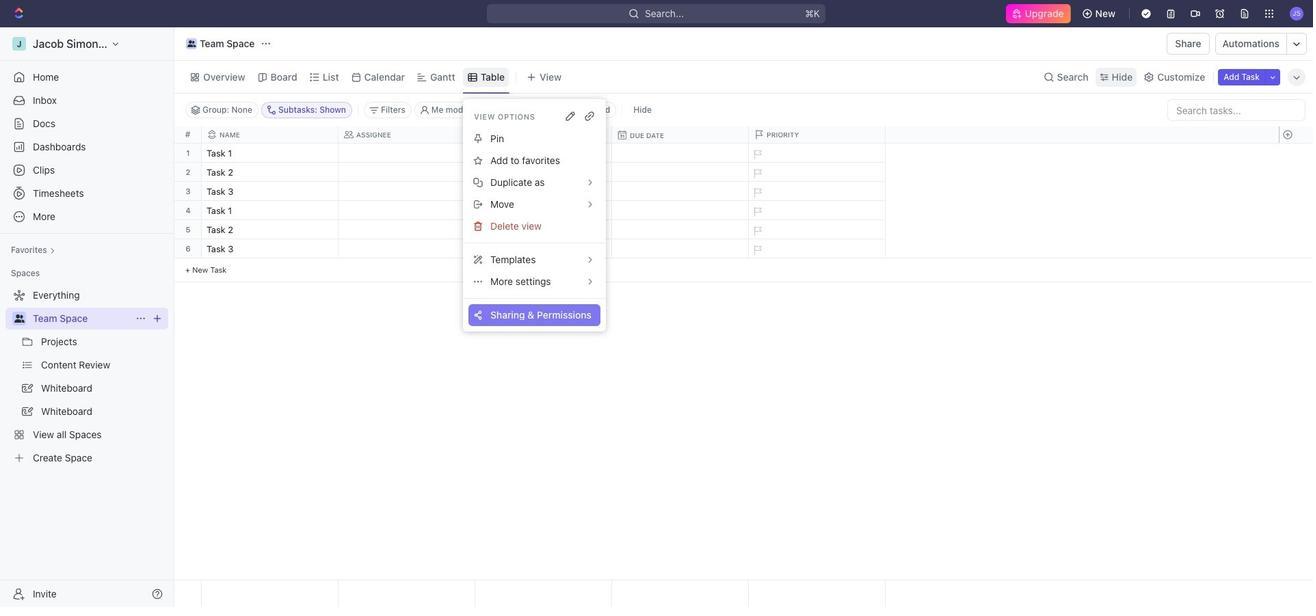 Task type: locate. For each thing, give the bounding box(es) containing it.
0 vertical spatial set priority image
[[747, 183, 768, 203]]

tree
[[5, 285, 168, 469]]

cell
[[339, 144, 476, 162], [476, 144, 612, 162], [612, 144, 749, 162], [339, 163, 476, 181], [476, 163, 612, 181], [612, 163, 749, 181], [339, 182, 476, 200], [476, 182, 612, 200], [612, 182, 749, 200], [339, 201, 476, 220], [476, 201, 612, 220], [612, 201, 749, 220], [339, 220, 476, 239], [476, 220, 612, 239], [612, 220, 749, 239], [339, 239, 476, 258], [476, 239, 612, 258], [612, 239, 749, 258]]

set priority image
[[747, 144, 768, 165], [747, 164, 768, 184], [747, 202, 768, 222], [747, 221, 768, 242]]

grid
[[174, 127, 1314, 608]]

row group
[[174, 144, 202, 283], [202, 144, 886, 283], [1279, 144, 1314, 283], [1279, 581, 1314, 608]]

3 set priority element from the top
[[747, 183, 768, 203]]

2 set priority image from the top
[[747, 164, 768, 184]]

3 set priority image from the top
[[747, 202, 768, 222]]

set priority image
[[747, 183, 768, 203], [747, 240, 768, 261]]

set priority element
[[747, 144, 768, 165], [747, 164, 768, 184], [747, 183, 768, 203], [747, 202, 768, 222], [747, 221, 768, 242], [747, 240, 768, 261]]

1 vertical spatial set priority image
[[747, 240, 768, 261]]

press space to select this row. row
[[174, 144, 202, 163], [202, 144, 886, 165], [174, 163, 202, 182], [202, 163, 886, 184], [174, 182, 202, 201], [202, 182, 886, 203], [174, 201, 202, 220], [202, 201, 886, 222], [174, 220, 202, 239], [202, 220, 886, 242], [174, 239, 202, 259], [202, 239, 886, 261], [202, 581, 886, 608]]

4 set priority image from the top
[[747, 221, 768, 242]]

tree inside sidebar navigation
[[5, 285, 168, 469]]

row
[[202, 127, 886, 144]]

5 set priority element from the top
[[747, 221, 768, 242]]

user group image
[[187, 40, 196, 47]]



Task type: vqa. For each thing, say whether or not it's contained in the screenshot.
The Inbox link
no



Task type: describe. For each thing, give the bounding box(es) containing it.
1 set priority image from the top
[[747, 144, 768, 165]]

6 set priority element from the top
[[747, 240, 768, 261]]

2 set priority element from the top
[[747, 164, 768, 184]]

4 set priority element from the top
[[747, 202, 768, 222]]

1 set priority image from the top
[[747, 183, 768, 203]]

2 set priority image from the top
[[747, 240, 768, 261]]

1 set priority element from the top
[[747, 144, 768, 165]]

user group image
[[14, 315, 24, 323]]

Search tasks... text field
[[1169, 100, 1305, 120]]

sidebar navigation
[[0, 27, 174, 608]]



